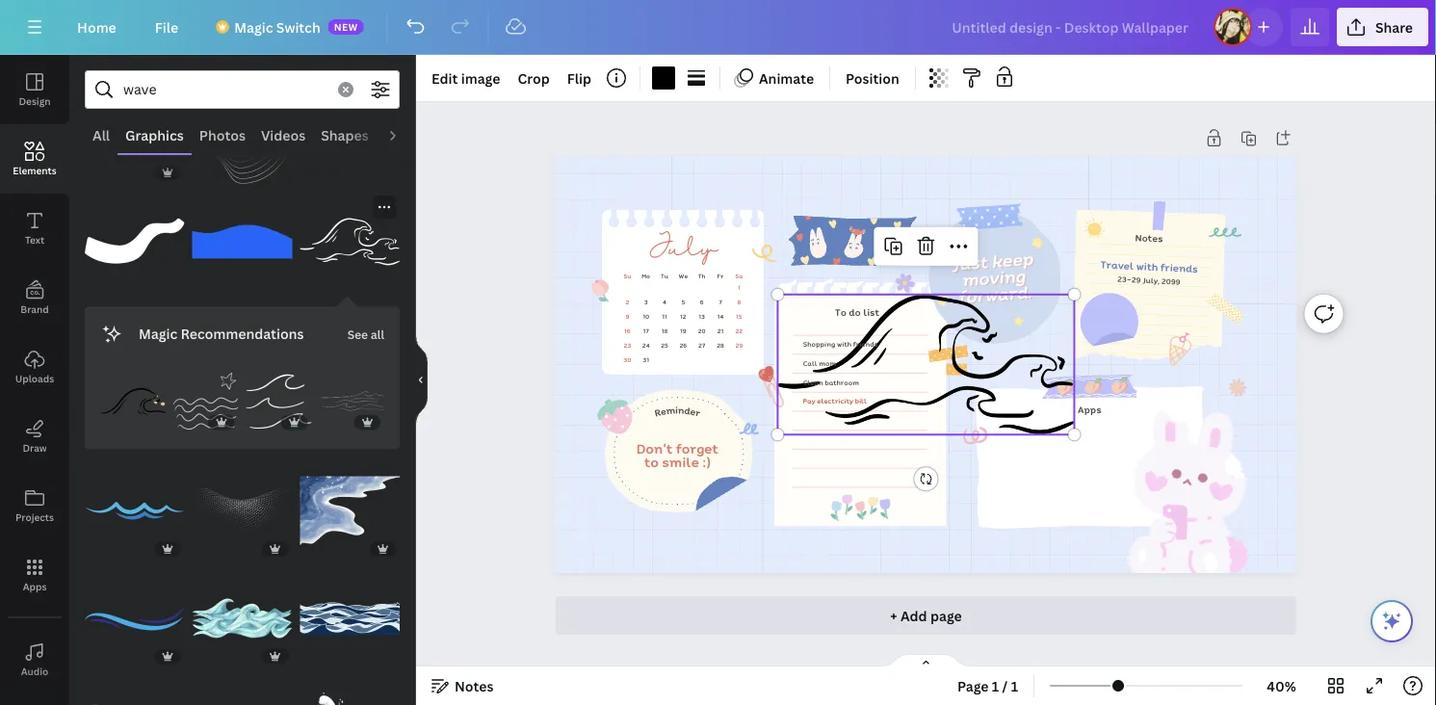 Task type: describe. For each thing, give the bounding box(es) containing it.
14
[[717, 312, 724, 321]]

sa
[[735, 271, 743, 280]]

Design title text field
[[937, 8, 1206, 46]]

electricity
[[817, 396, 854, 406]]

image
[[461, 69, 500, 87]]

share
[[1376, 18, 1413, 36]]

d
[[684, 403, 692, 418]]

forget
[[676, 439, 719, 459]]

file
[[155, 18, 178, 36]]

shopping
[[803, 339, 836, 349]]

page
[[958, 677, 989, 695]]

wave background image
[[300, 568, 400, 668]]

videos button
[[253, 117, 313, 153]]

1 for page
[[992, 677, 999, 695]]

tu 11 25 4 18
[[661, 271, 669, 350]]

23
[[624, 341, 631, 350]]

do
[[849, 305, 861, 319]]

graphics
[[125, 126, 184, 144]]

22
[[736, 326, 743, 335]]

sea waves icon image
[[85, 461, 185, 561]]

#000000 image
[[652, 66, 675, 90]]

all button
[[85, 117, 118, 153]]

15
[[736, 312, 743, 321]]

edit image button
[[424, 63, 508, 93]]

sea wave linear illustration image
[[100, 369, 165, 434]]

6
[[700, 298, 704, 307]]

tu
[[661, 271, 669, 280]]

8
[[737, 298, 741, 307]]

page 1 / 1
[[958, 677, 1018, 695]]

keep
[[991, 245, 1034, 274]]

we
[[679, 271, 688, 280]]

40% button
[[1251, 671, 1313, 701]]

graphics button
[[118, 117, 192, 153]]

main menu bar
[[0, 0, 1436, 55]]

magic for magic switch
[[234, 18, 273, 36]]

th 13 27 6 20
[[698, 271, 706, 350]]

r
[[694, 405, 703, 420]]

clean
[[803, 377, 823, 387]]

water wave logo design image
[[85, 568, 185, 668]]

travel with friends 23-29 july, 2099
[[1100, 257, 1199, 287]]

switch
[[276, 18, 320, 36]]

uploads
[[15, 372, 54, 385]]

july
[[649, 232, 718, 268]]

friends for travel
[[1161, 259, 1199, 276]]

file button
[[139, 8, 194, 46]]

to do list
[[835, 305, 880, 319]]

1 e from the left
[[660, 404, 668, 419]]

i
[[675, 403, 678, 417]]

th
[[698, 271, 706, 280]]

shapes button
[[313, 117, 376, 153]]

to
[[645, 452, 659, 472]]

animate button
[[728, 63, 822, 93]]

see all
[[348, 327, 384, 343]]

31
[[643, 355, 649, 364]]

bathroom
[[825, 377, 859, 387]]

edit image
[[432, 69, 500, 87]]

projects
[[15, 511, 54, 524]]

29 inside "travel with friends 23-29 july, 2099"
[[1132, 274, 1141, 285]]

23-
[[1118, 273, 1132, 285]]

moving
[[961, 263, 1026, 292]]

brand
[[21, 303, 49, 316]]

all
[[371, 327, 384, 343]]

20
[[698, 326, 706, 335]]

flip
[[567, 69, 591, 87]]

+
[[890, 606, 898, 625]]

see all button
[[346, 315, 386, 353]]

hide image
[[415, 334, 428, 426]]

abstract blue waves image
[[192, 192, 292, 292]]

friends for shopping
[[853, 339, 879, 349]]

r
[[653, 405, 663, 420]]

/
[[1003, 677, 1008, 695]]

4
[[663, 298, 667, 307]]

2 horizontal spatial 1
[[1011, 677, 1018, 695]]

r e m i n d e r
[[653, 403, 703, 420]]

with for travel
[[1136, 258, 1159, 274]]

Search elements search field
[[123, 71, 327, 108]]

to
[[835, 305, 847, 319]]

bill
[[855, 396, 867, 406]]

crop
[[518, 69, 550, 87]]

magic for magic recommendations
[[139, 325, 178, 343]]

shopping with friends call mom
[[803, 339, 879, 369]]



Task type: locate. For each thing, give the bounding box(es) containing it.
group
[[85, 84, 185, 184], [192, 84, 292, 184], [300, 84, 400, 184], [85, 180, 185, 292], [192, 180, 292, 292], [300, 192, 400, 292], [173, 357, 238, 434], [246, 357, 311, 434], [100, 369, 165, 434], [319, 369, 384, 434], [300, 449, 400, 561], [85, 461, 185, 561], [192, 461, 292, 561], [85, 568, 185, 668], [192, 568, 292, 668], [300, 568, 400, 668], [85, 664, 185, 705], [265, 664, 288, 688], [300, 676, 400, 705]]

29 left july,
[[1132, 274, 1141, 285]]

magic inside main "menu bar"
[[234, 18, 273, 36]]

0 horizontal spatial friends
[[853, 339, 879, 349]]

elegant wave shape illustration image
[[85, 676, 185, 705]]

fr 14 28 7 21
[[717, 271, 724, 350]]

0 horizontal spatial audio button
[[0, 625, 69, 695]]

m
[[666, 403, 676, 418]]

1 horizontal spatial notes
[[1135, 230, 1164, 245]]

page
[[931, 606, 962, 625]]

audio
[[384, 126, 423, 144], [21, 665, 48, 678]]

friends right july,
[[1161, 259, 1199, 276]]

0 horizontal spatial magic
[[139, 325, 178, 343]]

1 vertical spatial apps
[[23, 580, 47, 593]]

0 horizontal spatial apps
[[23, 580, 47, 593]]

0 vertical spatial audio
[[384, 126, 423, 144]]

with inside shopping with friends call mom
[[837, 339, 852, 349]]

1 inside sa 1 15 29 8 22
[[738, 283, 741, 292]]

line wave image
[[85, 84, 185, 184]]

sa 1 15 29 8 22
[[735, 271, 743, 350]]

new
[[334, 20, 358, 33]]

we 12 26 5 19
[[679, 271, 688, 350]]

11
[[662, 312, 668, 321]]

40%
[[1267, 677, 1297, 695]]

0 vertical spatial with
[[1136, 258, 1159, 274]]

mom
[[819, 358, 837, 369]]

9
[[626, 312, 629, 321]]

19
[[680, 326, 687, 335]]

call
[[803, 358, 818, 369]]

two big ocean waves image
[[300, 676, 400, 705]]

elements button
[[0, 124, 69, 194]]

1 down the sa
[[738, 283, 741, 292]]

1 vertical spatial with
[[837, 339, 852, 349]]

magic left "switch"
[[234, 18, 273, 36]]

24
[[643, 341, 650, 350]]

cute pastel hand drawn doodle line image
[[750, 238, 782, 268]]

july,
[[1143, 274, 1160, 286]]

su 9 23 2 16 30
[[624, 271, 632, 364]]

videos image
[[0, 695, 69, 705]]

show pages image
[[880, 653, 973, 669]]

shapes
[[321, 126, 369, 144]]

just
[[951, 249, 989, 276]]

e right 'n'
[[689, 404, 698, 419]]

1 horizontal spatial apps
[[1078, 402, 1102, 417]]

1 vertical spatial 29
[[736, 341, 743, 350]]

friends
[[1161, 259, 1199, 276], [853, 339, 879, 349]]

0 vertical spatial 29
[[1132, 274, 1141, 285]]

with right '23-'
[[1136, 258, 1159, 274]]

17
[[643, 326, 649, 335]]

26
[[680, 341, 687, 350]]

29
[[1132, 274, 1141, 285], [736, 341, 743, 350]]

2
[[626, 298, 629, 307]]

30
[[624, 355, 631, 364]]

apps inside button
[[23, 580, 47, 593]]

photos button
[[192, 117, 253, 153]]

just keep moving forward.
[[951, 245, 1034, 309]]

29 inside sa 1 15 29 8 22
[[736, 341, 743, 350]]

0 vertical spatial apps
[[1078, 402, 1102, 417]]

draw
[[23, 441, 47, 454]]

pay
[[803, 396, 816, 406]]

untitled media image
[[300, 84, 400, 184]]

1 horizontal spatial audio button
[[376, 117, 430, 153]]

add
[[901, 606, 927, 625]]

2 e from the left
[[689, 404, 698, 419]]

0 horizontal spatial e
[[660, 404, 668, 419]]

all
[[92, 126, 110, 144]]

1 horizontal spatial magic
[[234, 18, 273, 36]]

#000000 image
[[652, 66, 675, 90]]

:)
[[703, 452, 711, 472]]

travel
[[1100, 257, 1135, 273]]

magic up sea wave linear illustration image
[[139, 325, 178, 343]]

home
[[77, 18, 116, 36]]

photos
[[199, 126, 246, 144]]

0 horizontal spatial 1
[[738, 283, 741, 292]]

audio right shapes
[[384, 126, 423, 144]]

25
[[661, 341, 669, 350]]

magic
[[234, 18, 273, 36], [139, 325, 178, 343]]

with right shopping
[[837, 339, 852, 349]]

watercolor waves image
[[192, 568, 292, 668]]

1 horizontal spatial friends
[[1161, 259, 1199, 276]]

with inside "travel with friends 23-29 july, 2099"
[[1136, 258, 1159, 274]]

13
[[699, 312, 705, 321]]

1 vertical spatial notes
[[455, 677, 494, 695]]

1 horizontal spatial e
[[689, 404, 698, 419]]

notes button
[[424, 671, 501, 701]]

recommendations
[[181, 325, 304, 343]]

1 vertical spatial audio button
[[0, 625, 69, 695]]

1 vertical spatial magic
[[139, 325, 178, 343]]

clean bathroom pay electricity bill
[[803, 377, 867, 406]]

1 horizontal spatial with
[[1136, 258, 1159, 274]]

share button
[[1337, 8, 1429, 46]]

audio inside the side panel tab list
[[21, 665, 48, 678]]

0 vertical spatial audio button
[[376, 117, 430, 153]]

smile
[[662, 452, 700, 472]]

0 vertical spatial magic
[[234, 18, 273, 36]]

28
[[717, 341, 724, 350]]

friends down 'list'
[[853, 339, 879, 349]]

27
[[699, 341, 706, 350]]

1 vertical spatial audio
[[21, 665, 48, 678]]

1 horizontal spatial audio
[[384, 126, 423, 144]]

18
[[662, 326, 668, 335]]

+ add page
[[890, 606, 962, 625]]

notes inside notes button
[[455, 677, 494, 695]]

1 horizontal spatial 29
[[1132, 274, 1141, 285]]

apps
[[1078, 402, 1102, 417], [23, 580, 47, 593]]

29 down 22
[[736, 341, 743, 350]]

friends inside "travel with friends 23-29 july, 2099"
[[1161, 259, 1199, 276]]

audio button right shapes
[[376, 117, 430, 153]]

position
[[846, 69, 900, 87]]

0 horizontal spatial audio
[[21, 665, 48, 678]]

n
[[678, 403, 685, 417]]

10 24 3 17 31
[[643, 298, 650, 364]]

videos
[[261, 126, 306, 144]]

0 horizontal spatial notes
[[455, 677, 494, 695]]

list
[[864, 305, 880, 319]]

1 for sa
[[738, 283, 741, 292]]

side panel tab list
[[0, 55, 69, 705]]

don't
[[637, 439, 673, 459]]

0 horizontal spatial with
[[837, 339, 852, 349]]

1 horizontal spatial 1
[[992, 677, 999, 695]]

magic switch
[[234, 18, 320, 36]]

canva assistant image
[[1381, 610, 1404, 633]]

beach landscape with waves image
[[300, 461, 400, 561]]

design
[[19, 94, 51, 107]]

friends inside shopping with friends call mom
[[853, 339, 879, 349]]

e left i on the left of the page
[[660, 404, 668, 419]]

audio button
[[376, 117, 430, 153], [0, 625, 69, 695]]

notes
[[1135, 230, 1164, 245], [455, 677, 494, 695]]

russian abstract wireframe elements concentric sound wave image
[[192, 84, 292, 184]]

draw button
[[0, 402, 69, 471]]

12
[[680, 312, 687, 321]]

0 horizontal spatial 29
[[736, 341, 743, 350]]

2099
[[1162, 275, 1181, 287]]

3
[[644, 298, 648, 307]]

design button
[[0, 55, 69, 124]]

audio up videos image
[[21, 665, 48, 678]]

0 vertical spatial notes
[[1135, 230, 1164, 245]]

with for shopping
[[837, 339, 852, 349]]

1 vertical spatial friends
[[853, 339, 879, 349]]

0 vertical spatial friends
[[1161, 259, 1199, 276]]

7
[[719, 298, 722, 307]]

brand button
[[0, 263, 69, 332]]

16
[[624, 326, 631, 335]]

audio button down apps button
[[0, 625, 69, 695]]

1 right /
[[1011, 677, 1018, 695]]

with
[[1136, 258, 1159, 274], [837, 339, 852, 349]]

see
[[348, 327, 368, 343]]

1 left /
[[992, 677, 999, 695]]



Task type: vqa. For each thing, say whether or not it's contained in the screenshot.
Shopping with friends Call mom
yes



